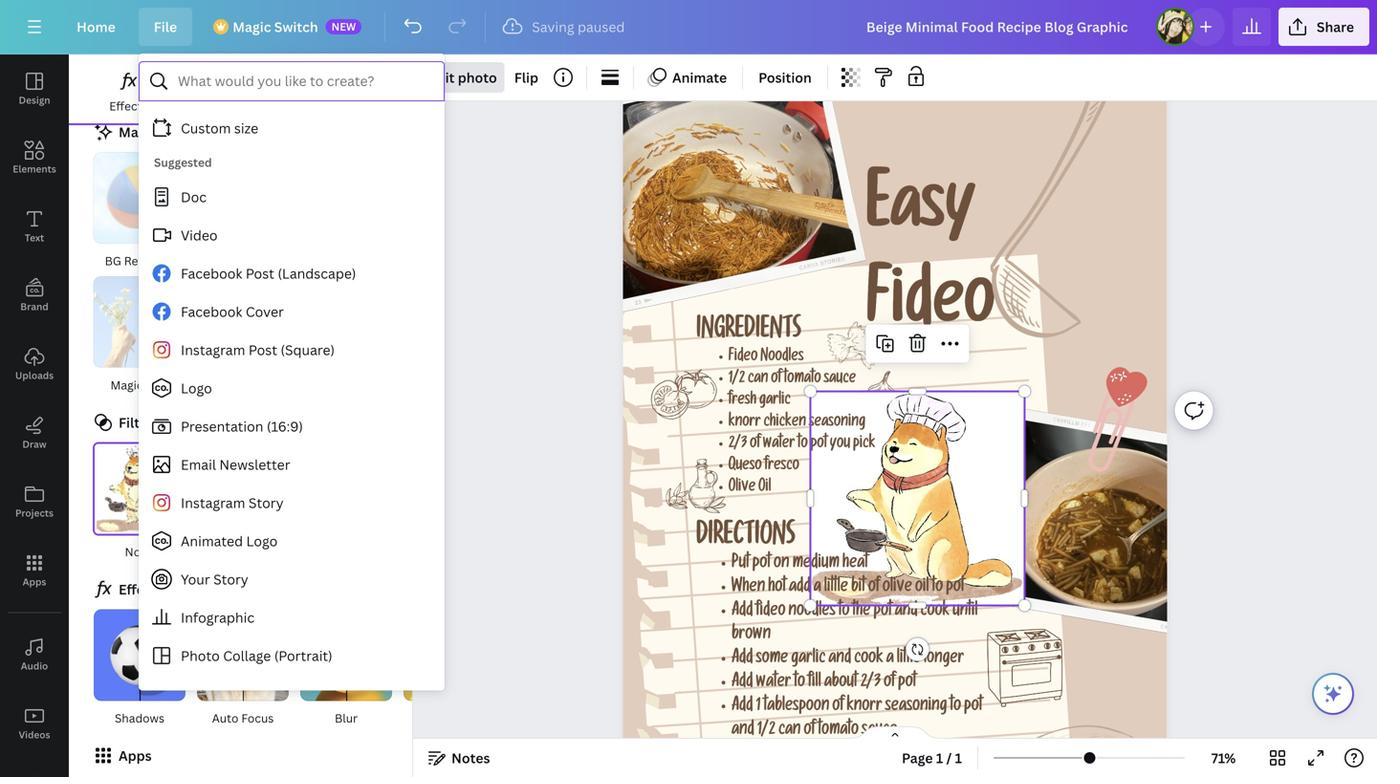 Task type: locate. For each thing, give the bounding box(es) containing it.
seasoning inside put pot on medium heat when hot add a little bit of olive oil to pot add fideo noodles to the pot and cook until brown add some garlic and cook a little longer add water to fill about 2/3 of pot add 1 tablespoon of knorr seasoning to pot and 1/2 can of tomato sauce
[[885, 699, 947, 717]]

0 vertical spatial fideo
[[866, 275, 995, 346]]

1 vertical spatial new
[[212, 125, 237, 139]]

(portrait)
[[274, 647, 333, 665]]

0 vertical spatial and
[[895, 604, 918, 621]]

story down fresco
[[213, 570, 248, 589]]

tomato inside fideo noodles 1/2 can of tomato sauce fresh garlic knorr chicken seasoning 2/3 of water to pot you pick queso fresco olive oil
[[784, 372, 821, 388]]

1 instagram from the top
[[181, 341, 245, 359]]

switch
[[274, 18, 318, 36]]

1 vertical spatial 2/3
[[861, 675, 881, 693]]

medium
[[792, 556, 840, 574]]

edit photo button
[[421, 62, 505, 93]]

bg
[[105, 253, 121, 269]]

1 horizontal spatial 2/3
[[861, 675, 881, 693]]

0 horizontal spatial edit
[[146, 377, 168, 393]]

saving paused
[[532, 18, 625, 36]]

1 horizontal spatial seasoning
[[885, 699, 947, 717]]

instagram for instagram story
[[181, 494, 245, 512]]

a right add
[[814, 580, 821, 598]]

a
[[814, 580, 821, 598], [886, 651, 894, 669]]

0 vertical spatial 2/3
[[729, 437, 747, 454]]

story for instagram story
[[249, 494, 284, 512]]

magic expand button
[[295, 151, 389, 272]]

and down brown
[[732, 723, 754, 740]]

0 horizontal spatial new
[[212, 125, 237, 139]]

new inside main menu bar
[[332, 19, 356, 33]]

0 horizontal spatial cook
[[854, 651, 883, 669]]

magic up filters
[[110, 377, 143, 393]]

fresco
[[765, 459, 799, 475]]

of right bit
[[868, 580, 880, 598]]

auto
[[212, 711, 238, 727]]

1/2 up 'fresh'
[[729, 372, 745, 388]]

1 vertical spatial fideo
[[729, 350, 758, 366]]

photo collage (portrait)
[[181, 647, 333, 665]]

magic inside main menu bar
[[233, 18, 271, 36]]

of down tablespoon
[[804, 723, 815, 740]]

to down the chicken
[[798, 437, 808, 454]]

adjust button
[[188, 55, 304, 123]]

animated
[[181, 532, 243, 550]]

0 vertical spatial story
[[249, 494, 284, 512]]

side panel tab list
[[0, 55, 69, 777]]

grab text image
[[296, 276, 388, 368]]

1 horizontal spatial can
[[779, 723, 801, 740]]

1 vertical spatial 1/2
[[757, 723, 776, 740]]

story down newsletter on the left bottom
[[249, 494, 284, 512]]

0 vertical spatial instagram
[[181, 341, 245, 359]]

logo up presentation
[[181, 379, 212, 397]]

to left the
[[839, 604, 850, 621]]

size
[[234, 119, 258, 137]]

story inside "your story" link
[[213, 570, 248, 589]]

collage
[[223, 647, 271, 665]]

crop
[[345, 98, 372, 114]]

and down the "olive"
[[895, 604, 918, 621]]

0 vertical spatial edit
[[428, 68, 455, 87]]

logo inside animated logo link
[[246, 532, 278, 550]]

1 horizontal spatial cook
[[921, 604, 950, 621]]

4 add from the top
[[732, 699, 753, 717]]

edit left photo
[[428, 68, 455, 87]]

tomato
[[784, 372, 821, 388], [818, 723, 859, 740]]

0 vertical spatial effects
[[109, 98, 148, 114]]

videos button
[[0, 690, 69, 758]]

1 vertical spatial edit
[[146, 377, 168, 393]]

post for instagram
[[249, 341, 277, 359]]

knorr inside fideo noodles 1/2 can of tomato sauce fresh garlic knorr chicken seasoning 2/3 of water to pot you pick queso fresco olive oil
[[729, 415, 761, 432]]

apps inside button
[[23, 576, 46, 589]]

olive
[[729, 481, 756, 497]]

auto focus
[[212, 711, 274, 727]]

1 horizontal spatial and
[[829, 651, 851, 669]]

to inside fideo noodles 1/2 can of tomato sauce fresh garlic knorr chicken seasoning 2/3 of water to pot you pick queso fresco olive oil
[[798, 437, 808, 454]]

canva assistant image
[[1322, 683, 1345, 706]]

magic inside button
[[304, 253, 336, 269]]

cook up about
[[854, 651, 883, 669]]

1 horizontal spatial knorr
[[847, 699, 882, 717]]

0 vertical spatial apps
[[23, 576, 46, 589]]

pot inside fideo noodles 1/2 can of tomato sauce fresh garlic knorr chicken seasoning 2/3 of water to pot you pick queso fresco olive oil
[[811, 437, 827, 454]]

1 horizontal spatial garlic
[[791, 651, 826, 669]]

0 vertical spatial 1/2
[[729, 372, 745, 388]]

pot up until
[[946, 580, 965, 598]]

1 vertical spatial facebook
[[181, 303, 242, 321]]

1 facebook from the top
[[181, 264, 242, 283]]

story
[[249, 494, 284, 512], [213, 570, 248, 589]]

apps down projects
[[23, 576, 46, 589]]

1 left tablespoon
[[756, 699, 761, 717]]

post up grab
[[249, 341, 277, 359]]

fresco
[[225, 544, 261, 560]]

seasoning up you
[[809, 415, 866, 432]]

1 vertical spatial instagram
[[181, 494, 245, 512]]

magic left expand
[[304, 253, 336, 269]]

/
[[946, 749, 952, 767]]

water down 'some'
[[756, 675, 791, 693]]

fideo inside fideo noodles 1/2 can of tomato sauce fresh garlic knorr chicken seasoning 2/3 of water to pot you pick queso fresco olive oil
[[729, 350, 758, 366]]

file
[[154, 18, 177, 36]]

tomato down about
[[818, 723, 859, 740]]

2/3 up queso
[[729, 437, 747, 454]]

instagram down facebook cover
[[181, 341, 245, 359]]

2/3 right about
[[861, 675, 881, 693]]

1 vertical spatial apps
[[119, 747, 152, 765]]

of
[[771, 372, 782, 388], [750, 437, 760, 454], [868, 580, 880, 598], [884, 675, 895, 693], [833, 699, 844, 717], [804, 723, 815, 740]]

knorr
[[729, 415, 761, 432], [847, 699, 882, 717]]

0 horizontal spatial and
[[732, 723, 754, 740]]

edit
[[428, 68, 455, 87], [146, 377, 168, 393]]

your story link
[[139, 560, 445, 599]]

laddle icon image
[[928, 47, 1227, 361]]

1 vertical spatial story
[[213, 570, 248, 589]]

magic
[[233, 18, 271, 36], [119, 123, 157, 141], [205, 253, 238, 269], [304, 253, 336, 269], [110, 377, 143, 393], [209, 377, 242, 393]]

pick
[[853, 437, 876, 454]]

brand button
[[0, 261, 69, 330]]

0 vertical spatial post
[[246, 264, 274, 283]]

0 horizontal spatial 1
[[756, 699, 761, 717]]

little left longer
[[897, 651, 921, 669]]

1 left /
[[936, 749, 943, 767]]

0 vertical spatial sauce
[[824, 372, 856, 388]]

facebook inside facebook post (landscape) "link"
[[181, 264, 242, 283]]

2 vertical spatial and
[[732, 723, 754, 740]]

cook
[[921, 604, 950, 621], [854, 651, 883, 669]]

new down adjust
[[212, 125, 237, 139]]

seasoning inside fideo noodles 1/2 can of tomato sauce fresh garlic knorr chicken seasoning 2/3 of water to pot you pick queso fresco olive oil
[[809, 415, 866, 432]]

1 horizontal spatial a
[[886, 651, 894, 669]]

2 instagram from the top
[[181, 494, 245, 512]]

none
[[125, 544, 154, 560]]

0 horizontal spatial knorr
[[729, 415, 761, 432]]

little
[[824, 580, 848, 598], [897, 651, 921, 669]]

1 horizontal spatial fideo
[[866, 275, 995, 346]]

apps
[[23, 576, 46, 589], [119, 747, 152, 765]]

facebook down video
[[181, 264, 242, 283]]

share button
[[1278, 8, 1369, 46]]

focus
[[241, 711, 274, 727]]

0 vertical spatial facebook
[[181, 264, 242, 283]]

effects button
[[69, 55, 188, 123]]

0 horizontal spatial sauce
[[824, 372, 856, 388]]

tablespoon
[[764, 699, 830, 717]]

1 vertical spatial sauce
[[862, 723, 897, 740]]

magic for magic studio new
[[119, 123, 157, 141]]

can up 'fresh'
[[748, 372, 768, 388]]

seasoning
[[809, 415, 866, 432], [885, 699, 947, 717]]

0 vertical spatial a
[[814, 580, 821, 598]]

new right switch
[[332, 19, 356, 33]]

bit
[[851, 580, 865, 598]]

instagram up animated
[[181, 494, 245, 512]]

doc
[[181, 188, 207, 206]]

knorr down about
[[847, 699, 882, 717]]

saving
[[532, 18, 574, 36]]

logo inside logo link
[[181, 379, 212, 397]]

pot left you
[[811, 437, 827, 454]]

1 right /
[[955, 749, 962, 767]]

0 vertical spatial water
[[763, 437, 795, 454]]

and up about
[[829, 651, 851, 669]]

0 horizontal spatial little
[[824, 580, 848, 598]]

story inside instagram story link
[[249, 494, 284, 512]]

edit up filters
[[146, 377, 168, 393]]

1 horizontal spatial new
[[332, 19, 356, 33]]

1 vertical spatial little
[[897, 651, 921, 669]]

brown
[[732, 627, 771, 645]]

1 vertical spatial a
[[886, 651, 894, 669]]

(landscape)
[[278, 264, 356, 283]]

fresco button
[[195, 443, 291, 563]]

1 horizontal spatial logo
[[246, 532, 278, 550]]

1
[[756, 699, 761, 717], [936, 749, 943, 767], [955, 749, 962, 767]]

to right oil
[[932, 580, 943, 598]]

0 horizontal spatial apps
[[23, 576, 46, 589]]

facebook left cover at the left top of page
[[181, 303, 242, 321]]

0 horizontal spatial 2/3
[[729, 437, 747, 454]]

knorr down 'fresh'
[[729, 415, 761, 432]]

1 horizontal spatial edit
[[428, 68, 455, 87]]

(square)
[[281, 341, 335, 359]]

fideo noodles 1/2 can of tomato sauce fresh garlic knorr chicken seasoning 2/3 of water to pot you pick queso fresco olive oil
[[729, 350, 876, 497]]

1 vertical spatial post
[[249, 341, 277, 359]]

1/2 down tablespoon
[[757, 723, 776, 740]]

audio
[[21, 660, 48, 673]]

blur button
[[298, 609, 394, 729]]

garlic inside put pot on medium heat when hot add a little bit of olive oil to pot add fideo noodles to the pot and cook until brown add some garlic and cook a little longer add water to fill about 2/3 of pot add 1 tablespoon of knorr seasoning to pot and 1/2 can of tomato sauce
[[791, 651, 826, 669]]

a left longer
[[886, 651, 894, 669]]

noodles
[[761, 350, 804, 366]]

0 vertical spatial can
[[748, 372, 768, 388]]

1 add from the top
[[732, 604, 753, 621]]

garlic up the chicken
[[759, 394, 791, 410]]

instagram story
[[181, 494, 284, 512]]

paused
[[578, 18, 625, 36]]

1 vertical spatial water
[[756, 675, 791, 693]]

farfalle pasta illustration image
[[827, 322, 881, 369]]

1 vertical spatial seasoning
[[885, 699, 947, 717]]

seasoning up show pages image
[[885, 699, 947, 717]]

1 vertical spatial tomato
[[818, 723, 859, 740]]

audio button
[[0, 621, 69, 690]]

1 horizontal spatial 1/2
[[757, 723, 776, 740]]

0 horizontal spatial 1/2
[[729, 372, 745, 388]]

saving paused status
[[494, 15, 634, 38]]

home link
[[61, 8, 131, 46]]

cook down oil
[[921, 604, 950, 621]]

show pages image
[[849, 726, 941, 741]]

garlic up fill
[[791, 651, 826, 669]]

1 vertical spatial can
[[779, 723, 801, 740]]

text
[[25, 231, 44, 244]]

the
[[853, 604, 871, 621]]

pot
[[811, 437, 827, 454], [753, 556, 771, 574], [946, 580, 965, 598], [874, 604, 892, 621], [898, 675, 917, 693], [964, 699, 983, 717]]

1 vertical spatial knorr
[[847, 699, 882, 717]]

photo
[[458, 68, 497, 87]]

sauce
[[824, 372, 856, 388], [862, 723, 897, 740]]

logo down instagram story link
[[246, 532, 278, 550]]

post inside "link"
[[246, 264, 274, 283]]

magic down video
[[205, 253, 238, 269]]

0 horizontal spatial seasoning
[[809, 415, 866, 432]]

magic left switch
[[233, 18, 271, 36]]

2 add from the top
[[732, 651, 753, 669]]

magic edit
[[110, 377, 168, 393]]

0 horizontal spatial fideo
[[729, 350, 758, 366]]

0 vertical spatial knorr
[[729, 415, 761, 432]]

tomato inside put pot on medium heat when hot add a little bit of olive oil to pot add fideo noodles to the pot and cook until brown add some garlic and cook a little longer add water to fill about 2/3 of pot add 1 tablespoon of knorr seasoning to pot and 1/2 can of tomato sauce
[[818, 723, 859, 740]]

new inside magic studio new
[[212, 125, 237, 139]]

facebook inside facebook cover link
[[181, 303, 242, 321]]

1 vertical spatial garlic
[[791, 651, 826, 669]]

1 vertical spatial logo
[[246, 532, 278, 550]]

magic for magic grab
[[209, 377, 242, 393]]

effects down none
[[119, 581, 164, 599]]

heat
[[843, 556, 868, 574]]

tomato down noodles
[[784, 372, 821, 388]]

hot
[[768, 580, 786, 598]]

facebook for facebook cover
[[181, 303, 242, 321]]

little left bit
[[824, 580, 848, 598]]

0 horizontal spatial can
[[748, 372, 768, 388]]

0 vertical spatial tomato
[[784, 372, 821, 388]]

apps down shadows
[[119, 747, 152, 765]]

fideo for fideo
[[866, 275, 995, 346]]

effects up magic studio new
[[109, 98, 148, 114]]

logo link
[[139, 369, 445, 407]]

post up cover at the left top of page
[[246, 264, 274, 283]]

What would you like to create? search field
[[178, 63, 431, 99]]

0 vertical spatial seasoning
[[809, 415, 866, 432]]

can
[[748, 372, 768, 388], [779, 723, 801, 740]]

2 facebook from the top
[[181, 303, 242, 321]]

infographic link
[[139, 599, 445, 637]]

add
[[732, 604, 753, 621], [732, 651, 753, 669], [732, 675, 753, 693], [732, 699, 753, 717]]

0 vertical spatial garlic
[[759, 394, 791, 410]]

water up fresco
[[763, 437, 795, 454]]

can down tablespoon
[[779, 723, 801, 740]]

(16:9)
[[267, 417, 303, 436]]

facebook cover link
[[139, 293, 445, 331]]

0 vertical spatial new
[[332, 19, 356, 33]]

0 vertical spatial logo
[[181, 379, 212, 397]]

0 horizontal spatial logo
[[181, 379, 212, 397]]

and
[[895, 604, 918, 621], [829, 651, 851, 669], [732, 723, 754, 740]]

magic left grab
[[209, 377, 242, 393]]

facebook post (landscape) link
[[139, 254, 445, 293]]

magic left studio
[[119, 123, 157, 141]]

0 horizontal spatial garlic
[[759, 394, 791, 410]]

crop button
[[304, 55, 412, 123]]

1 horizontal spatial sauce
[[862, 723, 897, 740]]

apps button
[[0, 536, 69, 605]]

filters
[[119, 414, 160, 432]]

instagram post (square) link
[[139, 331, 445, 369]]



Task type: describe. For each thing, give the bounding box(es) containing it.
can inside fideo noodles 1/2 can of tomato sauce fresh garlic knorr chicken seasoning 2/3 of water to pot you pick queso fresco olive oil
[[748, 372, 768, 388]]

photo
[[181, 647, 220, 665]]

olive
[[883, 580, 912, 598]]

magic for magic edit
[[110, 377, 143, 393]]

2 horizontal spatial 1
[[955, 749, 962, 767]]

animated logo link
[[139, 522, 445, 560]]

oil
[[915, 580, 929, 598]]

2/3 inside put pot on medium heat when hot add a little bit of olive oil to pot add fideo noodles to the pot and cook until brown add some garlic and cook a little longer add water to fill about 2/3 of pot add 1 tablespoon of knorr seasoning to pot and 1/2 can of tomato sauce
[[861, 675, 881, 693]]

doc link
[[139, 178, 445, 216]]

gas stove, kitchenware , cooking cartoon doodle. image
[[987, 628, 1063, 708]]

position
[[758, 68, 812, 87]]

1 vertical spatial and
[[829, 651, 851, 669]]

projects button
[[0, 468, 69, 536]]

design
[[19, 94, 50, 107]]

longer
[[924, 651, 964, 669]]

magic grab button
[[194, 275, 287, 396]]

presentation (16:9)
[[181, 417, 303, 436]]

infographic
[[181, 609, 254, 627]]

sauce inside fideo noodles 1/2 can of tomato sauce fresh garlic knorr chicken seasoning 2/3 of water to pot you pick queso fresco olive oil
[[824, 372, 856, 388]]

knorr inside put pot on medium heat when hot add a little bit of olive oil to pot add fideo noodles to the pot and cook until brown add some garlic and cook a little longer add water to fill about 2/3 of pot add 1 tablespoon of knorr seasoning to pot and 1/2 can of tomato sauce
[[847, 699, 882, 717]]

blur
[[335, 711, 358, 727]]

magic expand
[[304, 253, 380, 269]]

videos
[[19, 729, 50, 742]]

1 vertical spatial cook
[[854, 651, 883, 669]]

pot left "on"
[[753, 556, 771, 574]]

of down noodles
[[771, 372, 782, 388]]

71% button
[[1193, 743, 1255, 774]]

71%
[[1211, 749, 1236, 767]]

facebook post (landscape)
[[181, 264, 356, 283]]

1 inside put pot on medium heat when hot add a little bit of olive oil to pot add fideo noodles to the pot and cook until brown add some garlic and cook a little longer add water to fill about 2/3 of pot add 1 tablespoon of knorr seasoning to pot and 1/2 can of tomato sauce
[[756, 699, 761, 717]]

magic for magic expand
[[304, 253, 336, 269]]

to left fill
[[794, 675, 805, 693]]

Design title text field
[[851, 8, 1148, 46]]

magic for magic switch
[[233, 18, 271, 36]]

put
[[732, 556, 750, 574]]

facebook for facebook post (landscape)
[[181, 264, 242, 283]]

draw button
[[0, 399, 69, 468]]

pot left gas stove, kitchenware , cooking cartoon doodle. image
[[964, 699, 983, 717]]

1 horizontal spatial apps
[[119, 747, 152, 765]]

position button
[[751, 62, 819, 93]]

instagram post (square)
[[181, 341, 335, 359]]

olive oil hand drawn image
[[666, 459, 726, 513]]

magic eraser button
[[194, 151, 287, 272]]

file button
[[138, 8, 192, 46]]

edit photo
[[428, 68, 497, 87]]

some
[[756, 651, 788, 669]]

about
[[824, 675, 858, 693]]

design button
[[0, 55, 69, 123]]

ingredients
[[696, 320, 801, 346]]

projects
[[15, 507, 54, 520]]

add
[[789, 580, 811, 598]]

1/2 inside put pot on medium heat when hot add a little bit of olive oil to pot add fideo noodles to the pot and cook until brown add some garlic and cook a little longer add water to fill about 2/3 of pot add 1 tablespoon of knorr seasoning to pot and 1/2 can of tomato sauce
[[757, 723, 776, 740]]

your
[[181, 570, 210, 589]]

uploads
[[15, 369, 54, 382]]

magic edit button
[[92, 275, 186, 396]]

facebook cover
[[181, 303, 284, 321]]

custom size
[[181, 119, 258, 137]]

of up queso
[[750, 437, 760, 454]]

flint button
[[402, 443, 497, 563]]

1/2 inside fideo noodles 1/2 can of tomato sauce fresh garlic knorr chicken seasoning 2/3 of water to pot you pick queso fresco olive oil
[[729, 372, 745, 388]]

water inside put pot on medium heat when hot add a little bit of olive oil to pot add fideo noodles to the pot and cook until brown add some garlic and cook a little longer add water to fill about 2/3 of pot add 1 tablespoon of knorr seasoning to pot and 1/2 can of tomato sauce
[[756, 675, 791, 693]]

to down longer
[[950, 699, 961, 717]]

sauce inside put pot on medium heat when hot add a little bit of olive oil to pot add fideo noodles to the pot and cook until brown add some garlic and cook a little longer add water to fill about 2/3 of pot add 1 tablespoon of knorr seasoning to pot and 1/2 can of tomato sauce
[[862, 723, 897, 740]]

0 vertical spatial cook
[[921, 604, 950, 621]]

flip button
[[507, 62, 546, 93]]

shadows button
[[92, 609, 187, 729]]

story for your story
[[213, 570, 248, 589]]

elements button
[[0, 123, 69, 192]]

of down about
[[833, 699, 844, 717]]

magic eraser
[[205, 253, 276, 269]]

0 vertical spatial little
[[824, 580, 848, 598]]

cover
[[246, 303, 284, 321]]

fideo
[[756, 604, 786, 621]]

chicken
[[764, 415, 806, 432]]

magic for magic eraser
[[205, 253, 238, 269]]

post for facebook
[[246, 264, 274, 283]]

eraser
[[241, 253, 276, 269]]

email
[[181, 456, 216, 474]]

animated logo
[[181, 532, 278, 550]]

photo collage (portrait) link
[[139, 637, 445, 675]]

magic grab
[[209, 377, 272, 393]]

grab
[[245, 377, 272, 393]]

brand
[[20, 300, 48, 313]]

effects inside button
[[109, 98, 148, 114]]

flint
[[437, 544, 462, 560]]

suggested
[[154, 154, 212, 170]]

magic studio new
[[119, 123, 237, 141]]

on
[[774, 556, 790, 574]]

main menu bar
[[0, 0, 1377, 55]]

newsletter
[[219, 456, 290, 474]]

auto focus button
[[195, 609, 291, 729]]

elements
[[13, 163, 56, 175]]

pot right the
[[874, 604, 892, 621]]

email newsletter link
[[139, 446, 445, 484]]

animate
[[672, 68, 727, 87]]

easy
[[866, 180, 975, 251]]

2 horizontal spatial and
[[895, 604, 918, 621]]

page 1 / 1
[[902, 749, 962, 767]]

presentation (16:9) link
[[139, 407, 445, 446]]

1 horizontal spatial little
[[897, 651, 921, 669]]

edit inside 'popup button'
[[428, 68, 455, 87]]

email newsletter
[[181, 456, 290, 474]]

expand
[[339, 253, 380, 269]]

until
[[953, 604, 978, 621]]

noodles
[[789, 604, 836, 621]]

magic switch
[[233, 18, 318, 36]]

of right about
[[884, 675, 895, 693]]

page
[[902, 749, 933, 767]]

pot up show pages image
[[898, 675, 917, 693]]

fill
[[808, 675, 821, 693]]

garlic inside fideo noodles 1/2 can of tomato sauce fresh garlic knorr chicken seasoning 2/3 of water to pot you pick queso fresco olive oil
[[759, 394, 791, 410]]

2/3 inside fideo noodles 1/2 can of tomato sauce fresh garlic knorr chicken seasoning 2/3 of water to pot you pick queso fresco olive oil
[[729, 437, 747, 454]]

notes
[[451, 749, 490, 767]]

3 add from the top
[[732, 675, 753, 693]]

home
[[77, 18, 115, 36]]

flip
[[514, 68, 538, 87]]

0 horizontal spatial a
[[814, 580, 821, 598]]

water inside fideo noodles 1/2 can of tomato sauce fresh garlic knorr chicken seasoning 2/3 of water to pot you pick queso fresco olive oil
[[763, 437, 795, 454]]

custom size button
[[139, 109, 445, 147]]

instagram for instagram post (square)
[[181, 341, 245, 359]]

can inside put pot on medium heat when hot add a little bit of olive oil to pot add fideo noodles to the pot and cook until brown add some garlic and cook a little longer add water to fill about 2/3 of pot add 1 tablespoon of knorr seasoning to pot and 1/2 can of tomato sauce
[[779, 723, 801, 740]]

remover
[[124, 253, 173, 269]]

edit inside button
[[146, 377, 168, 393]]

1 vertical spatial effects
[[119, 581, 164, 599]]

draw
[[22, 438, 46, 451]]

presentation
[[181, 417, 263, 436]]

fideo for fideo noodles 1/2 can of tomato sauce fresh garlic knorr chicken seasoning 2/3 of water to pot you pick queso fresco olive oil
[[729, 350, 758, 366]]

1 horizontal spatial 1
[[936, 749, 943, 767]]



Task type: vqa. For each thing, say whether or not it's contained in the screenshot.
Subtotal
no



